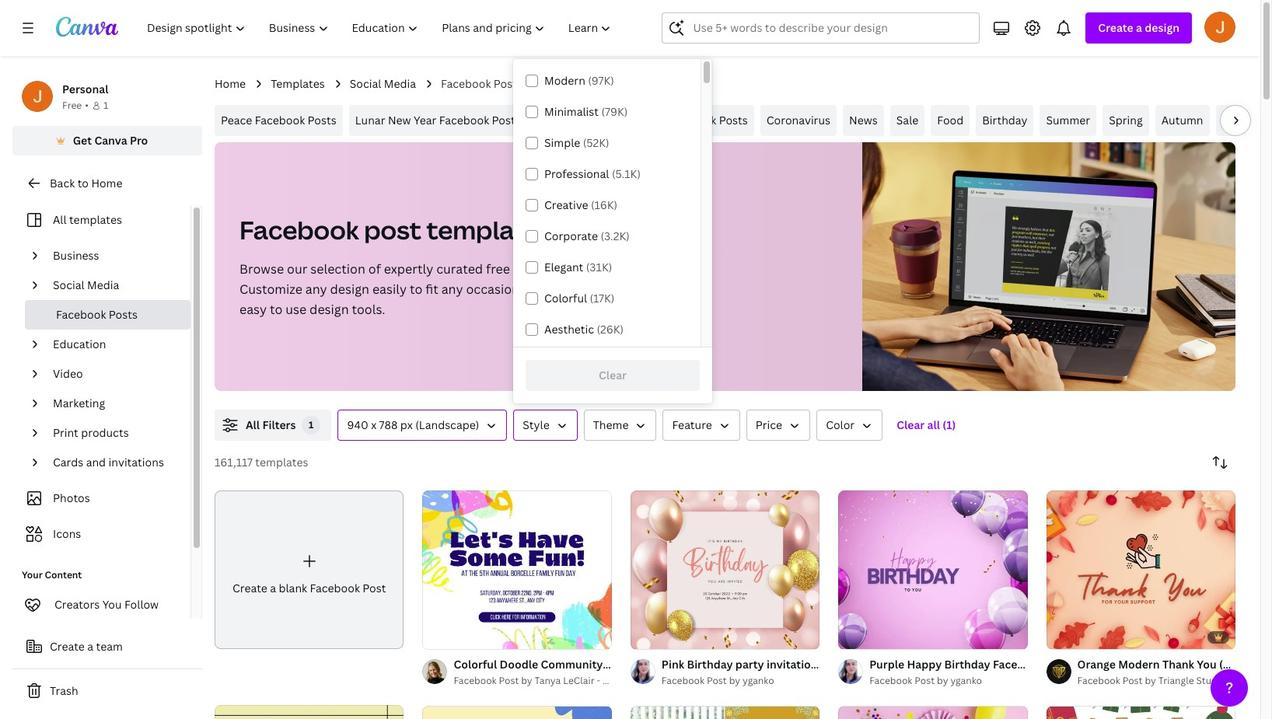 Task type: locate. For each thing, give the bounding box(es) containing it.
a inside dropdown button
[[1136, 20, 1142, 35]]

2 vertical spatial to
[[270, 301, 283, 318]]

by down happy
[[937, 675, 948, 688]]

creators you follow
[[54, 597, 159, 612]]

1 horizontal spatial all
[[246, 418, 260, 432]]

clear for clear
[[599, 368, 627, 383]]

by inside pink birthday party invitation facebook post facebook post by yganko
[[729, 675, 740, 688]]

lunar new year facebook posts
[[355, 113, 521, 128]]

any up 'use' on the top left
[[305, 281, 327, 298]]

free
[[486, 261, 510, 278]]

all templates
[[53, 212, 122, 227]]

x
[[371, 418, 377, 432]]

trash link
[[12, 676, 202, 707]]

0 horizontal spatial studio
[[643, 675, 672, 688]]

0 vertical spatial modern
[[544, 73, 586, 88]]

birthday inside "link"
[[982, 113, 1028, 128]]

to left fit
[[410, 281, 423, 298]]

0 horizontal spatial yganko
[[743, 675, 774, 688]]

0 horizontal spatial modern
[[544, 73, 586, 88]]

by inside orange modern thank you (facebook facebook post by triangle studio team
[[1145, 675, 1156, 688]]

templates
[[271, 76, 325, 91]]

orange
[[1078, 658, 1116, 672]]

clear left all
[[897, 418, 925, 432]]

0 horizontal spatial social media link
[[47, 271, 181, 300]]

yganko inside pink birthday party invitation facebook post facebook post by yganko
[[743, 675, 774, 688]]

facebook post by yganko link down happy
[[870, 674, 1028, 689]]

icons
[[53, 527, 81, 541]]

studio
[[643, 675, 672, 688], [1196, 675, 1226, 688]]

creative
[[544, 198, 588, 212]]

and
[[86, 455, 106, 470]]

create inside "link"
[[232, 581, 267, 596]]

post inside purple happy birthday facebook post facebook post by yganko
[[1047, 658, 1070, 672]]

facebook post by yganko link down 'party' on the right bottom of page
[[662, 674, 820, 689]]

templates link
[[271, 75, 325, 93]]

0 horizontal spatial all
[[53, 212, 67, 227]]

(landscape)
[[415, 418, 479, 432]]

0 horizontal spatial templates
[[69, 212, 122, 227]]

curated
[[436, 261, 483, 278]]

birthday right pink
[[687, 658, 733, 672]]

by left triangle
[[1145, 675, 1156, 688]]

yganko down 'party' on the right bottom of page
[[743, 675, 774, 688]]

color button
[[817, 410, 883, 441]]

create a team
[[50, 639, 123, 654]]

your content
[[22, 569, 82, 582]]

pink birthday party invitation facebook post image
[[631, 491, 820, 649]]

templates up free
[[427, 213, 553, 247]]

1 horizontal spatial modern
[[1118, 658, 1160, 672]]

modern up the facebook post by triangle studio team link on the bottom right of page
[[1118, 658, 1160, 672]]

summer link
[[1040, 105, 1097, 136]]

create a design button
[[1086, 12, 1192, 44]]

post left orange at the bottom right
[[1047, 658, 1070, 672]]

1 horizontal spatial a
[[270, 581, 276, 596]]

studio down pink
[[643, 675, 672, 688]]

coronavirus link
[[760, 105, 837, 136]]

1 vertical spatial create
[[232, 581, 267, 596]]

jeremy miller image
[[1205, 12, 1236, 43]]

home up all templates link
[[91, 176, 122, 191]]

0 horizontal spatial facebook post by yganko link
[[662, 674, 820, 689]]

swell
[[617, 675, 640, 688]]

0 vertical spatial social
[[350, 76, 381, 91]]

0 horizontal spatial to
[[77, 176, 89, 191]]

4 by from the left
[[1145, 675, 1156, 688]]

2 studio from the left
[[1196, 675, 1226, 688]]

our up customize
[[287, 261, 307, 278]]

a for blank
[[270, 581, 276, 596]]

0 horizontal spatial create
[[50, 639, 85, 654]]

0 vertical spatial home
[[215, 76, 246, 91]]

a
[[1136, 20, 1142, 35], [270, 581, 276, 596], [87, 639, 93, 654]]

create for create a team
[[50, 639, 85, 654]]

0 vertical spatial our
[[287, 261, 307, 278]]

1 vertical spatial clear
[[897, 418, 925, 432]]

0 horizontal spatial our
[[287, 261, 307, 278]]

(1)
[[943, 418, 956, 432]]

birthday right the food
[[982, 113, 1028, 128]]

to right back
[[77, 176, 89, 191]]

create for create a design
[[1098, 20, 1134, 35]]

facebook post
[[441, 76, 517, 91]]

top level navigation element
[[137, 12, 625, 44]]

0 vertical spatial all
[[53, 212, 67, 227]]

templates for 161,117 templates
[[255, 455, 308, 470]]

2 horizontal spatial a
[[1136, 20, 1142, 35]]

new
[[388, 113, 411, 128]]

social for the left social media link
[[53, 278, 84, 292]]

2 facebook post by yganko link from the left
[[870, 674, 1028, 689]]

940 x 788 px (landscape) button
[[338, 410, 507, 441]]

0 horizontal spatial social media
[[53, 278, 119, 292]]

simple (52k)
[[544, 135, 609, 150]]

facebook post by yganko link for party
[[662, 674, 820, 689]]

1 horizontal spatial studio
[[1196, 675, 1226, 688]]

1 yganko from the left
[[743, 675, 774, 688]]

free
[[62, 99, 82, 112]]

clear down the (26k)
[[599, 368, 627, 383]]

posts up education link
[[109, 307, 138, 322]]

1 vertical spatial social media link
[[47, 271, 181, 300]]

create inside button
[[50, 639, 85, 654]]

1 vertical spatial media
[[87, 278, 119, 292]]

2 vertical spatial a
[[87, 639, 93, 654]]

0 horizontal spatial 1
[[103, 99, 108, 112]]

social down business
[[53, 278, 84, 292]]

corporate (3.2k)
[[544, 229, 630, 243]]

you right thank
[[1197, 658, 1217, 672]]

facebook post by tanya leclair - so swell studio link
[[454, 674, 672, 689]]

colorful
[[544, 291, 587, 306]]

to left 'use' on the top left
[[270, 301, 283, 318]]

post
[[364, 213, 422, 247], [573, 261, 600, 278], [874, 658, 898, 672], [1047, 658, 1070, 672]]

by left the 'tanya'
[[521, 675, 532, 688]]

birthday link
[[976, 105, 1034, 136]]

browse
[[240, 261, 284, 278]]

2 yganko from the left
[[951, 675, 982, 688]]

autumn
[[1162, 113, 1203, 128]]

1 horizontal spatial any
[[442, 281, 463, 298]]

studio left team
[[1196, 675, 1226, 688]]

purple happy birthday facebook post image
[[839, 491, 1028, 649]]

2 vertical spatial create
[[50, 639, 85, 654]]

1 horizontal spatial templates
[[255, 455, 308, 470]]

any right fit
[[442, 281, 463, 298]]

1 horizontal spatial to
[[270, 301, 283, 318]]

1 horizontal spatial yganko
[[951, 675, 982, 688]]

yganko down purple happy birthday facebook post link
[[951, 675, 982, 688]]

modern up the minimalist
[[544, 73, 586, 88]]

0 horizontal spatial a
[[87, 639, 93, 654]]

0 horizontal spatial any
[[305, 281, 327, 298]]

post inside orange modern thank you (facebook facebook post by triangle studio team
[[1123, 675, 1143, 688]]

minimalist
[[544, 104, 599, 119]]

post inside pink birthday party invitation facebook post facebook post by yganko
[[874, 658, 898, 672]]

design right 'use' on the top left
[[310, 301, 349, 318]]

birthday right happy
[[945, 658, 991, 672]]

1 right '•'
[[103, 99, 108, 112]]

food link
[[931, 105, 970, 136]]

white red green cute and fun christmas party facebook post image
[[1046, 707, 1236, 719]]

1 horizontal spatial create
[[232, 581, 267, 596]]

clear
[[599, 368, 627, 383], [897, 418, 925, 432]]

social media link up facebook posts at the left
[[47, 271, 181, 300]]

social media up lunar
[[350, 76, 416, 91]]

1 vertical spatial modern
[[1118, 658, 1160, 672]]

clear inside button
[[599, 368, 627, 383]]

2 any from the left
[[442, 281, 463, 298]]

facebook
[[441, 76, 491, 91], [255, 113, 305, 128], [439, 113, 489, 128], [666, 113, 717, 128], [240, 213, 359, 247], [513, 261, 570, 278], [56, 307, 106, 322], [310, 581, 360, 596], [820, 658, 871, 672], [993, 658, 1044, 672], [662, 675, 705, 688], [454, 675, 497, 688], [870, 675, 913, 688], [1078, 675, 1121, 688]]

video link
[[47, 359, 181, 389]]

lunar new year facebook posts link
[[349, 105, 527, 136]]

design inside "create a design" dropdown button
[[1145, 20, 1180, 35]]

social up lunar
[[350, 76, 381, 91]]

1 vertical spatial social
[[53, 278, 84, 292]]

1 right the "filters"
[[309, 418, 314, 432]]

None search field
[[662, 12, 980, 44]]

print
[[53, 425, 78, 440]]

1 vertical spatial you
[[1197, 658, 1217, 672]]

our right with
[[656, 281, 677, 298]]

social media link up lunar
[[350, 75, 416, 93]]

day
[[643, 113, 664, 128]]

1 vertical spatial all
[[246, 418, 260, 432]]

0 vertical spatial create
[[1098, 20, 1134, 35]]

1 horizontal spatial our
[[656, 281, 677, 298]]

media up new
[[384, 76, 416, 91]]

yganko inside purple happy birthday facebook post facebook post by yganko
[[951, 675, 982, 688]]

to
[[77, 176, 89, 191], [410, 281, 423, 298], [270, 301, 283, 318]]

identity
[[577, 281, 624, 298]]

(79k)
[[602, 104, 628, 119]]

a inside button
[[87, 639, 93, 654]]

trash
[[50, 684, 78, 698]]

0 horizontal spatial social
[[53, 278, 84, 292]]

team
[[96, 639, 123, 654]]

social media down business
[[53, 278, 119, 292]]

get canva pro button
[[12, 126, 202, 156]]

0 vertical spatial design
[[1145, 20, 1180, 35]]

1 facebook post by yganko link from the left
[[662, 674, 820, 689]]

purple happy birthday facebook post facebook post by yganko
[[870, 658, 1070, 688]]

with
[[627, 281, 653, 298]]

free •
[[62, 99, 89, 112]]

clear for clear all (1)
[[897, 418, 925, 432]]

create a team button
[[12, 631, 202, 663]]

templates down the "filters"
[[255, 455, 308, 470]]

design left jeremy miller icon
[[1145, 20, 1180, 35]]

940 x 788 px (landscape)
[[347, 418, 479, 432]]

pink birthday party invitation facebook post link
[[662, 657, 898, 674]]

photos
[[53, 491, 90, 506]]

easy
[[240, 301, 267, 318]]

tools.
[[352, 301, 385, 318]]

birthday (facebook post) image
[[839, 707, 1028, 719]]

post left happy
[[874, 658, 898, 672]]

theme button
[[584, 410, 657, 441]]

create inside dropdown button
[[1098, 20, 1134, 35]]

0 vertical spatial clear
[[599, 368, 627, 383]]

home up peace on the left top
[[215, 76, 246, 91]]

3 by from the left
[[937, 675, 948, 688]]

templates
[[69, 212, 122, 227], [427, 213, 553, 247], [255, 455, 308, 470]]

post up identity
[[573, 261, 600, 278]]

1 vertical spatial design
[[330, 281, 369, 298]]

1 horizontal spatial social media link
[[350, 75, 416, 93]]

by down 'party' on the right bottom of page
[[729, 675, 740, 688]]

templates down back to home
[[69, 212, 122, 227]]

0 vertical spatial to
[[77, 176, 89, 191]]

1 vertical spatial a
[[270, 581, 276, 596]]

modern
[[544, 73, 586, 88], [1118, 658, 1160, 672]]

all left the "filters"
[[246, 418, 260, 432]]

corporate
[[544, 229, 598, 243]]

you left follow
[[102, 597, 122, 612]]

social for topmost social media link
[[350, 76, 381, 91]]

1 horizontal spatial facebook post by yganko link
[[870, 674, 1028, 689]]

by inside purple happy birthday facebook post facebook post by yganko
[[937, 675, 948, 688]]

0 vertical spatial a
[[1136, 20, 1142, 35]]

•
[[85, 99, 89, 112]]

0 horizontal spatial you
[[102, 597, 122, 612]]

0 horizontal spatial clear
[[599, 368, 627, 383]]

0 vertical spatial media
[[384, 76, 416, 91]]

2 vertical spatial design
[[310, 301, 349, 318]]

1 vertical spatial our
[[656, 281, 677, 298]]

you
[[102, 597, 122, 612], [1197, 658, 1217, 672]]

all down back
[[53, 212, 67, 227]]

0 horizontal spatial media
[[87, 278, 119, 292]]

0 vertical spatial social media
[[350, 76, 416, 91]]

1 vertical spatial 1
[[309, 418, 314, 432]]

post inside purple happy birthday facebook post facebook post by yganko
[[915, 675, 935, 688]]

year
[[414, 113, 437, 128]]

design down the selection
[[330, 281, 369, 298]]

0 horizontal spatial home
[[91, 176, 122, 191]]

0 vertical spatial you
[[102, 597, 122, 612]]

1 vertical spatial home
[[91, 176, 122, 191]]

by
[[729, 675, 740, 688], [521, 675, 532, 688], [937, 675, 948, 688], [1145, 675, 1156, 688]]

facebook inside orange modern thank you (facebook facebook post by triangle studio team
[[1078, 675, 1121, 688]]

1 horizontal spatial you
[[1197, 658, 1217, 672]]

you inside orange modern thank you (facebook facebook post by triangle studio team
[[1197, 658, 1217, 672]]

2 horizontal spatial create
[[1098, 20, 1134, 35]]

a inside "link"
[[270, 581, 276, 596]]

1 vertical spatial to
[[410, 281, 423, 298]]

1 studio from the left
[[643, 675, 672, 688]]

summer
[[1046, 113, 1090, 128]]

modern inside orange modern thank you (facebook facebook post by triangle studio team
[[1118, 658, 1160, 672]]

valentine's
[[583, 113, 641, 128]]

any
[[305, 281, 327, 298], [442, 281, 463, 298]]

cards and invitations link
[[47, 448, 181, 478]]

1 vertical spatial social media
[[53, 278, 119, 292]]

brand
[[539, 281, 574, 298]]

orange modern thank you (facebook link
[[1078, 657, 1272, 674]]

of
[[368, 261, 381, 278]]

clear inside button
[[897, 418, 925, 432]]

facebook inside browse our selection of expertly curated free facebook post templates. customize any design easily to fit any occasion or brand identity with our easy to use design tools.
[[513, 261, 570, 278]]

facebook post templates
[[240, 213, 553, 247]]

elegant (31k)
[[544, 260, 612, 275]]

news link
[[843, 105, 884, 136]]

social media
[[350, 76, 416, 91], [53, 278, 119, 292]]

1 horizontal spatial clear
[[897, 418, 925, 432]]

1 by from the left
[[729, 675, 740, 688]]

media up facebook posts at the left
[[87, 278, 119, 292]]

modern (97k)
[[544, 73, 614, 88]]

0 vertical spatial social media link
[[350, 75, 416, 93]]

(31k)
[[586, 260, 612, 275]]

1 horizontal spatial social
[[350, 76, 381, 91]]



Task type: vqa. For each thing, say whether or not it's contained in the screenshot.


Task type: describe. For each thing, give the bounding box(es) containing it.
team
[[1228, 675, 1252, 688]]

autumn link
[[1155, 105, 1210, 136]]

pink
[[662, 658, 684, 672]]

blank
[[279, 581, 307, 596]]

expertly
[[384, 261, 433, 278]]

create a blank facebook post element
[[215, 491, 404, 649]]

invitations
[[109, 455, 164, 470]]

orange modern thank you (facebook facebook post by triangle studio team
[[1078, 658, 1272, 688]]

print products link
[[47, 418, 181, 448]]

2 horizontal spatial to
[[410, 281, 423, 298]]

all for all templates
[[53, 212, 67, 227]]

a for team
[[87, 639, 93, 654]]

788
[[379, 418, 398, 432]]

post inside pink birthday party invitation facebook post facebook post by yganko
[[707, 675, 727, 688]]

icons link
[[22, 520, 181, 549]]

your
[[22, 569, 43, 582]]

get
[[73, 133, 92, 148]]

style button
[[514, 410, 578, 441]]

clear all (1) button
[[889, 410, 964, 441]]

facebook inside "link"
[[310, 581, 360, 596]]

love
[[539, 113, 565, 128]]

(26k)
[[597, 322, 624, 337]]

fit
[[426, 281, 438, 298]]

(52k)
[[583, 135, 609, 150]]

business
[[53, 248, 99, 263]]

create a blank facebook post
[[232, 581, 386, 596]]

marketing
[[53, 396, 105, 411]]

canva
[[94, 133, 127, 148]]

facebook posts
[[56, 307, 138, 322]]

create for create a blank facebook post
[[232, 581, 267, 596]]

post inside browse our selection of expertly curated free facebook post templates. customize any design easily to fit any occasion or brand identity with our easy to use design tools.
[[573, 261, 600, 278]]

2 horizontal spatial templates
[[427, 213, 553, 247]]

1 horizontal spatial social media
[[350, 76, 416, 91]]

so
[[603, 675, 614, 688]]

customize
[[240, 281, 302, 298]]

post up expertly
[[364, 213, 422, 247]]

selection
[[311, 261, 365, 278]]

blue and yellow gradient oval photo frame facebook post image
[[215, 706, 404, 719]]

back to home link
[[12, 168, 202, 199]]

follow
[[124, 597, 159, 612]]

pink birthday party invitation facebook post facebook post by yganko
[[662, 658, 898, 688]]

pro
[[130, 133, 148, 148]]

1 any from the left
[[305, 281, 327, 298]]

video
[[53, 366, 83, 381]]

templates for all templates
[[69, 212, 122, 227]]

thank
[[1163, 658, 1195, 672]]

birthday inside pink birthday party invitation facebook post facebook post by yganko
[[687, 658, 733, 672]]

(facebook
[[1219, 658, 1272, 672]]

templates.
[[604, 261, 667, 278]]

clear all (1)
[[897, 418, 956, 432]]

(5.1k)
[[612, 166, 641, 181]]

education
[[53, 337, 106, 352]]

post inside "link"
[[363, 581, 386, 596]]

1 horizontal spatial home
[[215, 76, 246, 91]]

1 filter options selected element
[[302, 416, 321, 435]]

triangle
[[1159, 675, 1194, 688]]

all templates link
[[22, 205, 181, 235]]

creative (16k)
[[544, 198, 618, 212]]

spring
[[1109, 113, 1143, 128]]

aesthetic (26k)
[[544, 322, 624, 337]]

studio inside orange modern thank you (facebook facebook post by triangle studio team
[[1196, 675, 1226, 688]]

party
[[736, 658, 764, 672]]

price button
[[746, 410, 810, 441]]

feature button
[[663, 410, 740, 441]]

Sort by button
[[1205, 447, 1236, 478]]

a for design
[[1136, 20, 1142, 35]]

facebook post by yganko link for birthday
[[870, 674, 1028, 689]]

occasion
[[466, 281, 520, 298]]

lunar
[[355, 113, 385, 128]]

birthday inside purple happy birthday facebook post facebook post by yganko
[[945, 658, 991, 672]]

winter
[[1222, 113, 1257, 128]]

-
[[597, 675, 600, 688]]

elegant
[[544, 260, 584, 275]]

price
[[756, 418, 782, 432]]

posts down facebook post
[[492, 113, 521, 128]]

cards
[[53, 455, 83, 470]]

2 by from the left
[[521, 675, 532, 688]]

1 horizontal spatial media
[[384, 76, 416, 91]]

purple
[[870, 658, 905, 672]]

simple
[[544, 135, 580, 150]]

business link
[[47, 241, 181, 271]]

orange modern thank you (facebook post) image
[[1046, 491, 1236, 649]]

0 vertical spatial 1
[[103, 99, 108, 112]]

posts left coronavirus on the top
[[719, 113, 748, 128]]

940
[[347, 418, 368, 432]]

education link
[[47, 330, 181, 359]]

aesthetic
[[544, 322, 594, 337]]

1 horizontal spatial 1
[[309, 418, 314, 432]]

all for all filters
[[246, 418, 260, 432]]

photos link
[[22, 484, 181, 513]]

clear button
[[526, 360, 700, 391]]

cards and invitations
[[53, 455, 164, 470]]

to inside "link"
[[77, 176, 89, 191]]

posts down the templates "link"
[[308, 113, 337, 128]]

Search search field
[[693, 13, 970, 43]]

161,117
[[215, 455, 253, 470]]

home link
[[215, 75, 246, 93]]

colorful doodle community event announcement facebook post image
[[423, 491, 612, 649]]

white gold modern elegant happy retirement greeting facebook post image
[[631, 707, 820, 719]]

peace facebook posts
[[221, 113, 337, 128]]

browse our selection of expertly curated free facebook post templates. customize any design easily to fit any occasion or brand identity with our easy to use design tools.
[[240, 261, 677, 318]]

style
[[523, 418, 550, 432]]

peace facebook posts link
[[215, 105, 343, 136]]

yellow and blue minimalist monotone economy civil society sdg facebook post image
[[423, 707, 612, 719]]

peace
[[221, 113, 252, 128]]

home inside "link"
[[91, 176, 122, 191]]

back
[[50, 176, 75, 191]]

sale
[[897, 113, 919, 128]]



